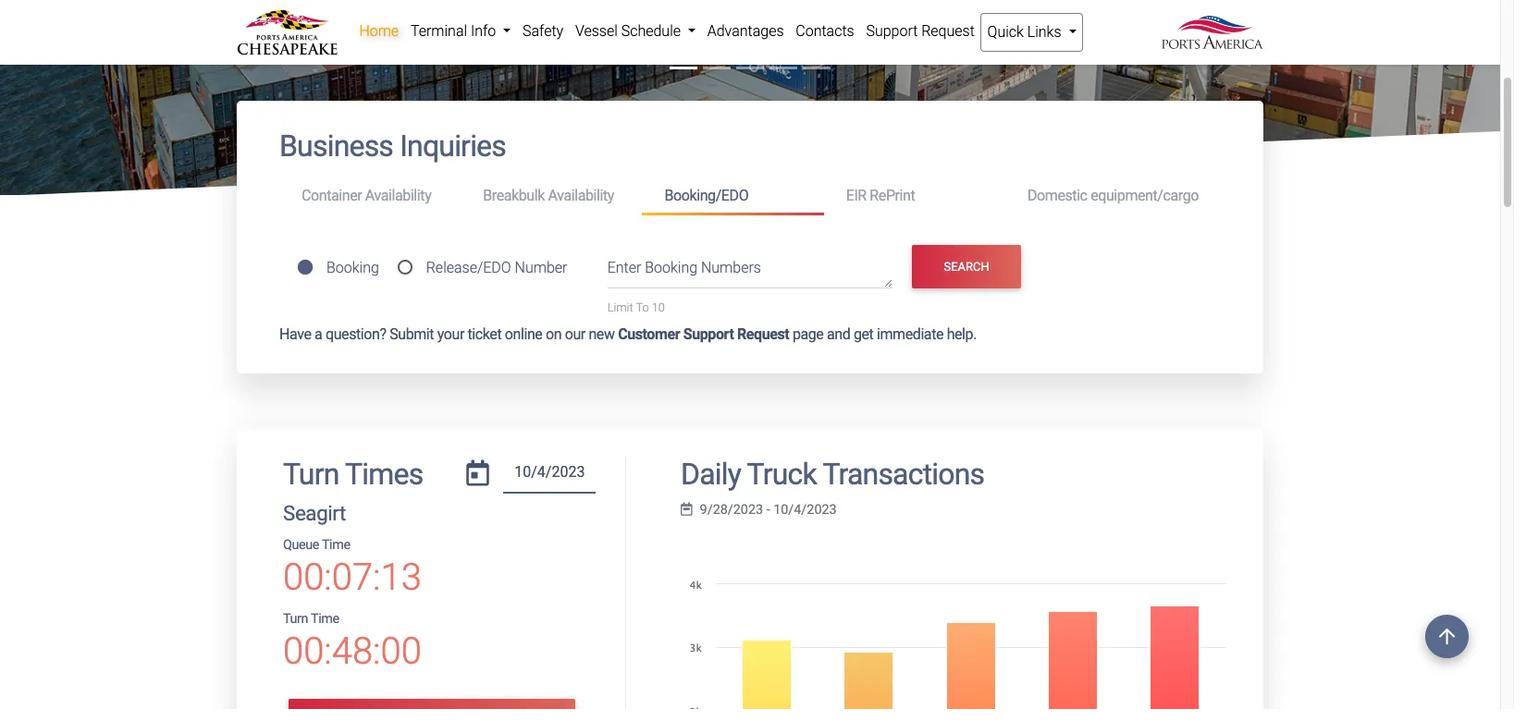 Task type: locate. For each thing, give the bounding box(es) containing it.
vessel schedule
[[576, 22, 685, 40]]

time up 00:48:00
[[311, 611, 339, 627]]

search
[[944, 260, 990, 274]]

support
[[867, 22, 918, 40], [684, 326, 734, 344]]

9/28/2023
[[700, 502, 764, 518]]

2 turn from the top
[[283, 611, 308, 627]]

support right contacts
[[867, 22, 918, 40]]

0 vertical spatial turn
[[283, 457, 339, 493]]

1 vertical spatial request
[[738, 326, 790, 344]]

a
[[315, 326, 322, 344]]

breakbulk availability
[[483, 187, 614, 204]]

breakbulk availability link
[[461, 179, 643, 213]]

availability down 'business inquiries'
[[365, 187, 432, 204]]

availability for breakbulk availability
[[548, 187, 614, 204]]

safety
[[523, 22, 564, 40]]

00:07:13
[[283, 556, 422, 599]]

and
[[827, 326, 851, 344]]

turn up "seagirt"
[[283, 457, 339, 493]]

1 horizontal spatial support
[[867, 22, 918, 40]]

0 vertical spatial time
[[322, 537, 350, 553]]

to
[[636, 301, 649, 315]]

00:48:00
[[283, 630, 422, 673]]

go to top image
[[1426, 615, 1469, 659]]

terminal info link
[[405, 13, 517, 50]]

domestic equipment/cargo
[[1028, 187, 1199, 204]]

1 vertical spatial turn
[[283, 611, 308, 627]]

0 horizontal spatial booking
[[327, 259, 379, 276]]

terminal info
[[411, 22, 500, 40]]

time inside queue time 00:07:13
[[322, 537, 350, 553]]

breakbulk
[[483, 187, 545, 204]]

1 horizontal spatial availability
[[548, 187, 614, 204]]

release/edo
[[426, 259, 511, 276]]

business inquiries
[[279, 129, 506, 164]]

1 horizontal spatial request
[[922, 22, 975, 40]]

availability right breakbulk
[[548, 187, 614, 204]]

advantages link
[[702, 13, 790, 50]]

safety link
[[517, 13, 570, 50]]

terminal
[[411, 22, 467, 40]]

2 availability from the left
[[548, 187, 614, 204]]

your
[[437, 326, 465, 344]]

availability for container availability
[[365, 187, 432, 204]]

have
[[279, 326, 311, 344]]

home link
[[353, 13, 405, 50]]

our
[[565, 326, 586, 344]]

ticket
[[468, 326, 502, 344]]

get
[[854, 326, 874, 344]]

question?
[[326, 326, 386, 344]]

advantages
[[708, 22, 784, 40]]

home
[[359, 22, 399, 40]]

truck
[[747, 457, 817, 493]]

schedule
[[622, 22, 681, 40]]

availability
[[365, 187, 432, 204], [548, 187, 614, 204]]

daily
[[681, 457, 741, 493]]

request
[[922, 22, 975, 40], [738, 326, 790, 344]]

0 vertical spatial support
[[867, 22, 918, 40]]

limit to 10
[[608, 301, 665, 315]]

contacts link
[[790, 13, 861, 50]]

1 turn from the top
[[283, 457, 339, 493]]

have a question? submit your ticket online on our new customer support request page and get immediate help.
[[279, 326, 977, 344]]

main content
[[223, 101, 1278, 710]]

customer
[[618, 326, 680, 344]]

main content containing 00:07:13
[[223, 101, 1278, 710]]

0 horizontal spatial request
[[738, 326, 790, 344]]

time inside turn time 00:48:00
[[311, 611, 339, 627]]

times
[[345, 457, 423, 493]]

booking up 10
[[645, 259, 698, 277]]

support right customer in the left top of the page
[[684, 326, 734, 344]]

1 vertical spatial time
[[311, 611, 339, 627]]

number
[[515, 259, 568, 276]]

ports america chesapeake image
[[0, 0, 1501, 390]]

0 horizontal spatial support
[[684, 326, 734, 344]]

turn up 00:48:00
[[283, 611, 308, 627]]

1 availability from the left
[[365, 187, 432, 204]]

10
[[652, 301, 665, 315]]

booking/edo
[[665, 187, 749, 204]]

support request link
[[861, 13, 981, 50]]

turn inside turn time 00:48:00
[[283, 611, 308, 627]]

domestic equipment/cargo link
[[1006, 179, 1221, 213]]

immediate
[[877, 326, 944, 344]]

vessel schedule link
[[570, 13, 702, 50]]

time
[[322, 537, 350, 553], [311, 611, 339, 627]]

time right queue
[[322, 537, 350, 553]]

0 horizontal spatial availability
[[365, 187, 432, 204]]

None text field
[[504, 457, 596, 494]]

eir reprint
[[846, 187, 916, 204]]

turn
[[283, 457, 339, 493], [283, 611, 308, 627]]

0 vertical spatial request
[[922, 22, 975, 40]]

page
[[793, 326, 824, 344]]

submit
[[390, 326, 434, 344]]

customer support request link
[[618, 326, 790, 344]]

turn time 00:48:00
[[283, 611, 422, 673]]

booking up question?
[[327, 259, 379, 276]]

transactions
[[823, 457, 985, 493]]

eir
[[846, 187, 867, 204]]

booking
[[327, 259, 379, 276], [645, 259, 698, 277]]

daily truck transactions
[[681, 457, 985, 493]]

help.
[[947, 326, 977, 344]]

time for 00:48:00
[[311, 611, 339, 627]]

reprint
[[870, 187, 916, 204]]



Task type: describe. For each thing, give the bounding box(es) containing it.
-
[[767, 502, 770, 518]]

equipment/cargo
[[1091, 187, 1199, 204]]

request inside main content
[[738, 326, 790, 344]]

info
[[471, 22, 496, 40]]

turn for turn times
[[283, 457, 339, 493]]

search button
[[913, 246, 1022, 288]]

calendar week image
[[681, 503, 693, 516]]

turn times
[[283, 457, 423, 493]]

1 vertical spatial support
[[684, 326, 734, 344]]

time for 00:07:13
[[322, 537, 350, 553]]

new
[[589, 326, 615, 344]]

request inside support request link
[[922, 22, 975, 40]]

contacts
[[796, 22, 855, 40]]

queue
[[283, 537, 319, 553]]

domestic
[[1028, 187, 1088, 204]]

limit
[[608, 301, 633, 315]]

enter
[[608, 259, 642, 277]]

online
[[505, 326, 543, 344]]

Enter Booking Numbers text field
[[608, 257, 893, 289]]

numbers
[[701, 259, 761, 277]]

calendar day image
[[467, 461, 489, 487]]

support request
[[867, 22, 975, 40]]

vessel
[[576, 22, 618, 40]]

container
[[302, 187, 362, 204]]

on
[[546, 326, 562, 344]]

eir reprint link
[[824, 179, 1006, 213]]

queue time 00:07:13
[[283, 537, 422, 599]]

9/28/2023 - 10/4/2023
[[700, 502, 837, 518]]

booking/edo link
[[643, 179, 824, 216]]

turn for turn time 00:48:00
[[283, 611, 308, 627]]

container availability
[[302, 187, 432, 204]]

seagirt
[[283, 501, 346, 526]]

container availability link
[[279, 179, 461, 213]]

release/edo number
[[426, 259, 568, 276]]

business
[[279, 129, 393, 164]]

1 horizontal spatial booking
[[645, 259, 698, 277]]

10/4/2023
[[774, 502, 837, 518]]

enter booking numbers
[[608, 259, 761, 277]]

inquiries
[[400, 129, 506, 164]]



Task type: vqa. For each thing, say whether or not it's contained in the screenshot.
top Panamax
no



